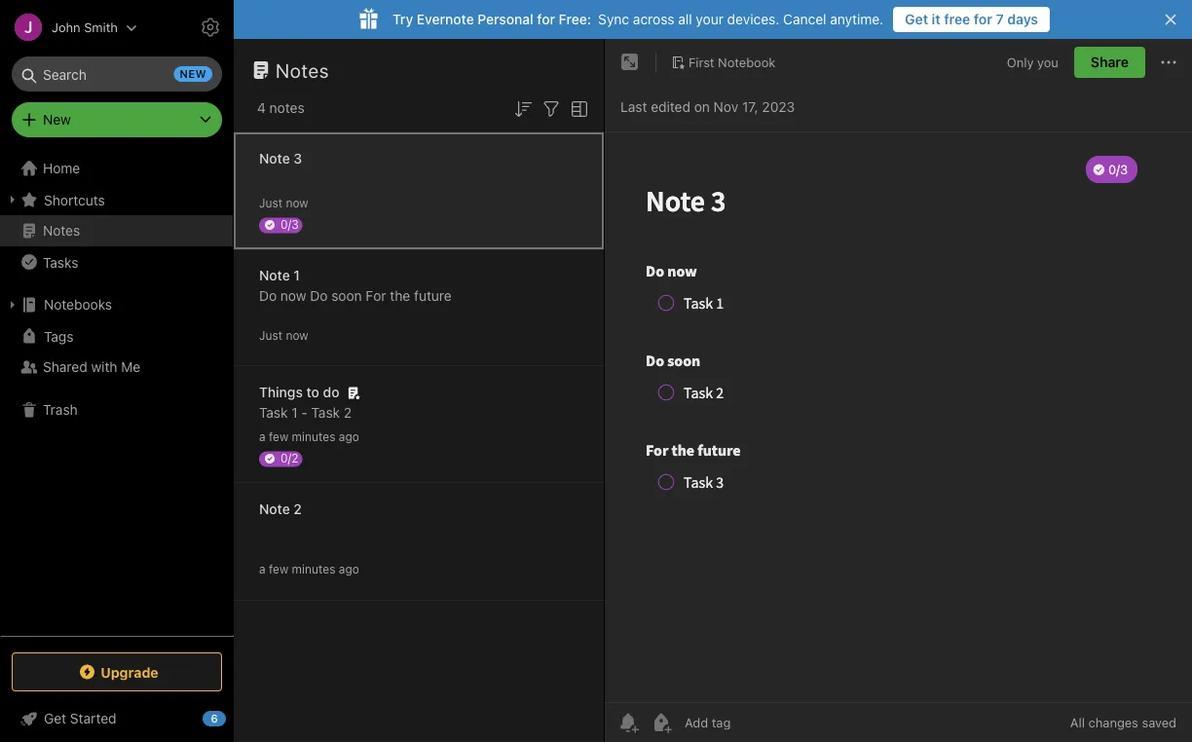Task type: describe. For each thing, give the bounding box(es) containing it.
nov
[[714, 99, 738, 115]]

first notebook
[[689, 55, 776, 69]]

4 notes
[[257, 100, 305, 116]]

task 1 - task 2
[[259, 405, 352, 421]]

tasks button
[[0, 246, 233, 278]]

free
[[944, 11, 970, 27]]

new search field
[[25, 56, 212, 92]]

evernote
[[417, 11, 474, 27]]

View options field
[[563, 95, 591, 121]]

4
[[257, 100, 266, 116]]

me
[[121, 359, 140, 375]]

click to collapse image
[[226, 706, 241, 730]]

0 vertical spatial notes
[[276, 58, 329, 81]]

share button
[[1074, 47, 1145, 78]]

all changes saved
[[1070, 715, 1177, 730]]

do
[[323, 384, 339, 400]]

note for note 3
[[259, 150, 290, 167]]

Search text field
[[25, 56, 208, 92]]

saved
[[1142, 715, 1177, 730]]

get for get it free for 7 days
[[905, 11, 928, 27]]

note 3
[[259, 150, 302, 167]]

your
[[696, 11, 724, 27]]

tags
[[44, 328, 73, 344]]

3
[[294, 150, 302, 167]]

all
[[678, 11, 692, 27]]

tags button
[[0, 320, 233, 352]]

1 for task
[[291, 405, 298, 421]]

try evernote personal for free: sync across all your devices. cancel anytime.
[[392, 11, 884, 27]]

Account field
[[0, 8, 137, 47]]

0/2
[[281, 451, 298, 465]]

2 few from the top
[[269, 562, 289, 576]]

2 just now from the top
[[259, 329, 308, 342]]

expand notebooks image
[[5, 297, 20, 313]]

upgrade
[[101, 664, 158, 680]]

shared with me
[[43, 359, 140, 375]]

2 do from the left
[[310, 288, 328, 304]]

trash link
[[0, 394, 233, 426]]

shortcuts button
[[0, 184, 233, 215]]

with
[[91, 359, 117, 375]]

across
[[633, 11, 674, 27]]

for
[[366, 288, 386, 304]]

2 a from the top
[[259, 562, 266, 576]]

new
[[43, 112, 71, 128]]

home
[[43, 160, 80, 176]]

17,
[[742, 99, 758, 115]]

changes
[[1088, 715, 1138, 730]]

personal
[[478, 11, 533, 27]]

Add tag field
[[683, 714, 829, 731]]

only
[[1007, 55, 1034, 69]]

get it free for 7 days button
[[893, 7, 1050, 32]]

cancel
[[783, 11, 826, 27]]

note 1
[[259, 267, 300, 283]]

note window element
[[605, 39, 1192, 742]]

-
[[301, 405, 308, 421]]

1 just from the top
[[259, 196, 282, 210]]

upgrade button
[[12, 653, 222, 692]]

home link
[[0, 153, 234, 184]]

notebooks link
[[0, 289, 233, 320]]

6
[[211, 712, 218, 725]]

More actions field
[[1157, 47, 1180, 78]]

try
[[392, 11, 413, 27]]

shared with me link
[[0, 352, 233, 383]]

get for get started
[[44, 711, 66, 727]]

anytime.
[[830, 11, 884, 27]]

you
[[1037, 55, 1059, 69]]

add filters image
[[540, 97, 563, 121]]

last
[[620, 99, 647, 115]]

add a reminder image
[[617, 711, 640, 734]]

1 vertical spatial now
[[280, 288, 306, 304]]

notes
[[269, 100, 305, 116]]

expand note image
[[618, 51, 642, 74]]

edited
[[651, 99, 690, 115]]

new
[[180, 68, 206, 80]]

devices.
[[727, 11, 779, 27]]

0/3
[[281, 218, 299, 231]]

started
[[70, 711, 116, 727]]



Task type: locate. For each thing, give the bounding box(es) containing it.
on
[[694, 99, 710, 115]]

Help and Learning task checklist field
[[0, 703, 234, 734]]

2 for from the left
[[974, 11, 992, 27]]

notebook
[[718, 55, 776, 69]]

last edited on nov 17, 2023
[[620, 99, 795, 115]]

1 a from the top
[[259, 430, 266, 444]]

1 horizontal spatial notes
[[276, 58, 329, 81]]

notes up "tasks"
[[43, 223, 80, 239]]

soon
[[331, 288, 362, 304]]

0 vertical spatial few
[[269, 430, 289, 444]]

just
[[259, 196, 282, 210], [259, 329, 282, 342]]

first notebook button
[[664, 49, 782, 76]]

1 vertical spatial minutes
[[292, 562, 335, 576]]

shortcuts
[[44, 192, 105, 208]]

1 a few minutes ago from the top
[[259, 430, 359, 444]]

0 vertical spatial a few minutes ago
[[259, 430, 359, 444]]

get inside button
[[905, 11, 928, 27]]

notes inside tree
[[43, 223, 80, 239]]

do
[[259, 288, 277, 304], [310, 288, 328, 304]]

Note Editor text field
[[605, 132, 1192, 702]]

the
[[390, 288, 410, 304]]

shared
[[43, 359, 87, 375]]

1 left -
[[291, 405, 298, 421]]

get started
[[44, 711, 116, 727]]

1 vertical spatial ago
[[339, 562, 359, 576]]

just now up things
[[259, 329, 308, 342]]

now up things to do
[[286, 329, 308, 342]]

for
[[537, 11, 555, 27], [974, 11, 992, 27]]

just now
[[259, 196, 308, 210], [259, 329, 308, 342]]

tasks
[[43, 254, 78, 270]]

0 horizontal spatial 2
[[294, 501, 302, 517]]

for left 7
[[974, 11, 992, 27]]

0 vertical spatial just
[[259, 196, 282, 210]]

for inside get it free for 7 days button
[[974, 11, 992, 27]]

0 horizontal spatial task
[[259, 405, 288, 421]]

a few minutes ago down note 2
[[259, 562, 359, 576]]

for for free:
[[537, 11, 555, 27]]

2 task from the left
[[311, 405, 340, 421]]

note down 0/3
[[259, 267, 290, 283]]

a few minutes ago down task 1 - task 2
[[259, 430, 359, 444]]

it
[[932, 11, 941, 27]]

1 vertical spatial a
[[259, 562, 266, 576]]

smith
[[84, 20, 118, 35]]

a few minutes ago
[[259, 430, 359, 444], [259, 562, 359, 576]]

now up 0/3
[[286, 196, 308, 210]]

note for note 1
[[259, 267, 290, 283]]

0 vertical spatial ago
[[339, 430, 359, 444]]

0 vertical spatial just now
[[259, 196, 308, 210]]

for left free:
[[537, 11, 555, 27]]

notes link
[[0, 215, 233, 246]]

things to do
[[259, 384, 339, 400]]

0 vertical spatial a
[[259, 430, 266, 444]]

1 horizontal spatial task
[[311, 405, 340, 421]]

days
[[1007, 11, 1038, 27]]

just now up 0/3
[[259, 196, 308, 210]]

get left started
[[44, 711, 66, 727]]

new button
[[12, 102, 222, 137]]

tree
[[0, 153, 234, 635]]

to
[[306, 384, 319, 400]]

note
[[259, 150, 290, 167], [259, 267, 290, 283], [259, 501, 290, 517]]

1 vertical spatial get
[[44, 711, 66, 727]]

1 horizontal spatial do
[[310, 288, 328, 304]]

0 horizontal spatial notes
[[43, 223, 80, 239]]

7
[[996, 11, 1004, 27]]

2
[[344, 405, 352, 421], [294, 501, 302, 517]]

task
[[259, 405, 288, 421], [311, 405, 340, 421]]

2 down 0/2
[[294, 501, 302, 517]]

1 down 0/3
[[294, 267, 300, 283]]

a down note 2
[[259, 562, 266, 576]]

0 vertical spatial now
[[286, 196, 308, 210]]

0 horizontal spatial for
[[537, 11, 555, 27]]

trash
[[43, 402, 78, 418]]

task down the do
[[311, 405, 340, 421]]

2 minutes from the top
[[292, 562, 335, 576]]

notebooks
[[44, 297, 112, 313]]

settings image
[[199, 16, 222, 39]]

2 vertical spatial note
[[259, 501, 290, 517]]

1 just now from the top
[[259, 196, 308, 210]]

a
[[259, 430, 266, 444], [259, 562, 266, 576]]

1 horizontal spatial for
[[974, 11, 992, 27]]

1 few from the top
[[269, 430, 289, 444]]

minutes
[[292, 430, 335, 444], [292, 562, 335, 576]]

sync
[[598, 11, 629, 27]]

Sort options field
[[511, 95, 535, 121]]

few down note 2
[[269, 562, 289, 576]]

tree containing home
[[0, 153, 234, 635]]

note for note 2
[[259, 501, 290, 517]]

0 horizontal spatial get
[[44, 711, 66, 727]]

1 note from the top
[[259, 150, 290, 167]]

1 do from the left
[[259, 288, 277, 304]]

do down 'note 1'
[[259, 288, 277, 304]]

2 right -
[[344, 405, 352, 421]]

note 2
[[259, 501, 302, 517]]

1 vertical spatial note
[[259, 267, 290, 283]]

get left it at the top right
[[905, 11, 928, 27]]

task down things
[[259, 405, 288, 421]]

1 vertical spatial just now
[[259, 329, 308, 342]]

add tag image
[[650, 711, 673, 734]]

more actions image
[[1157, 51, 1180, 74]]

2 vertical spatial now
[[286, 329, 308, 342]]

note left 3
[[259, 150, 290, 167]]

do now do soon for the future
[[259, 288, 452, 304]]

get it free for 7 days
[[905, 11, 1038, 27]]

only you
[[1007, 55, 1059, 69]]

now down 'note 1'
[[280, 288, 306, 304]]

1 vertical spatial 1
[[291, 405, 298, 421]]

just up things
[[259, 329, 282, 342]]

now
[[286, 196, 308, 210], [280, 288, 306, 304], [286, 329, 308, 342]]

1 vertical spatial a few minutes ago
[[259, 562, 359, 576]]

1 horizontal spatial 2
[[344, 405, 352, 421]]

1 task from the left
[[259, 405, 288, 421]]

few
[[269, 430, 289, 444], [269, 562, 289, 576]]

note down 0/2
[[259, 501, 290, 517]]

0 horizontal spatial do
[[259, 288, 277, 304]]

notes
[[276, 58, 329, 81], [43, 223, 80, 239]]

first
[[689, 55, 714, 69]]

2 just from the top
[[259, 329, 282, 342]]

notes up notes at top left
[[276, 58, 329, 81]]

things
[[259, 384, 303, 400]]

2023
[[762, 99, 795, 115]]

minutes down task 1 - task 2
[[292, 430, 335, 444]]

0 vertical spatial minutes
[[292, 430, 335, 444]]

1 vertical spatial few
[[269, 562, 289, 576]]

1 for from the left
[[537, 11, 555, 27]]

for for 7
[[974, 11, 992, 27]]

share
[[1091, 54, 1129, 70]]

1 ago from the top
[[339, 430, 359, 444]]

Add filters field
[[540, 95, 563, 121]]

john
[[52, 20, 80, 35]]

john smith
[[52, 20, 118, 35]]

1 for note
[[294, 267, 300, 283]]

0 vertical spatial note
[[259, 150, 290, 167]]

free:
[[559, 11, 591, 27]]

a down things
[[259, 430, 266, 444]]

1 vertical spatial 2
[[294, 501, 302, 517]]

1 vertical spatial notes
[[43, 223, 80, 239]]

few up 0/2
[[269, 430, 289, 444]]

all
[[1070, 715, 1085, 730]]

future
[[414, 288, 452, 304]]

2 note from the top
[[259, 267, 290, 283]]

get inside "help and learning task checklist" field
[[44, 711, 66, 727]]

1 horizontal spatial get
[[905, 11, 928, 27]]

1 minutes from the top
[[292, 430, 335, 444]]

do left the soon
[[310, 288, 328, 304]]

0 vertical spatial 2
[[344, 405, 352, 421]]

just up 0/3
[[259, 196, 282, 210]]

minutes down note 2
[[292, 562, 335, 576]]

0 vertical spatial 1
[[294, 267, 300, 283]]

2 a few minutes ago from the top
[[259, 562, 359, 576]]

0 vertical spatial get
[[905, 11, 928, 27]]

get
[[905, 11, 928, 27], [44, 711, 66, 727]]

2 ago from the top
[[339, 562, 359, 576]]

3 note from the top
[[259, 501, 290, 517]]

1 vertical spatial just
[[259, 329, 282, 342]]



Task type: vqa. For each thing, say whether or not it's contained in the screenshot.
rightmost the More actions Icon
no



